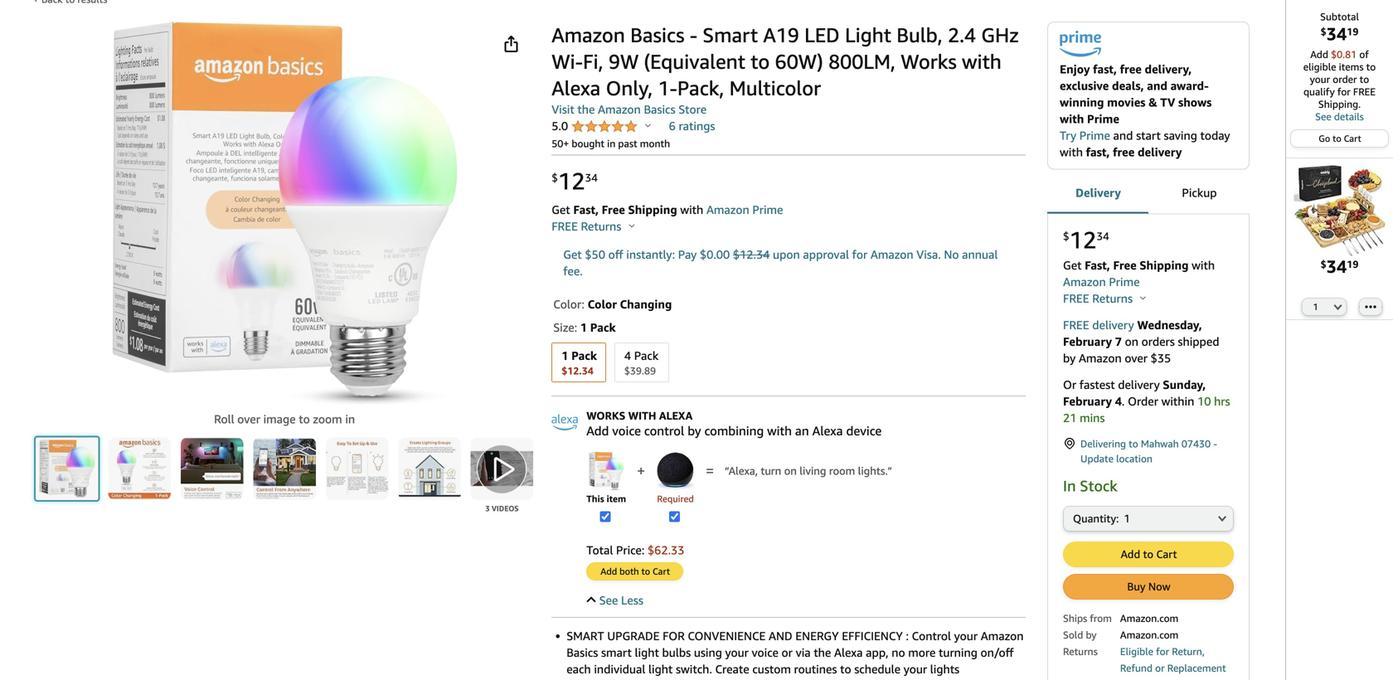 Task type: describe. For each thing, give the bounding box(es) containing it.
pack for 4 pack
[[634, 349, 659, 363]]

location
[[1117, 453, 1153, 464]]

visa.
[[917, 248, 941, 261]]

receipt
[[1201, 679, 1232, 680]]

amazon.com inside amazon.com returns
[[1121, 629, 1179, 641]]

the inside amazon basics - smart a19 led light bulb, 2.4 ghz wi-fi, 9w (equivalent to 60w) 800lm, works with alexa only, 1-pack, multicolor visit the amazon basics store
[[578, 102, 595, 116]]

0 vertical spatial fast,
[[573, 203, 599, 217]]

delivery link
[[1048, 172, 1149, 215]]

extender collapse image
[[587, 597, 596, 606]]

voice inside works with alexa add voice control by combining with an alexa device
[[612, 423, 641, 438]]

mins
[[1080, 411, 1105, 425]]

smart
[[703, 23, 758, 47]]

4 inside 4 pack $39.89
[[625, 349, 631, 363]]

saving
[[1164, 128, 1198, 142]]

fast, inside get fast, free shipping with amazon prime
[[1085, 258, 1111, 272]]

tab list containing delivery
[[1048, 172, 1250, 215]]

voice inside smart upgrade for convenience and energy efficiency : control your amazon basics smart light bulbs using your voice or via the alexa app, no more turning on/off each individual light switch. create custom routines to schedule your lights automatically at sunset and sunrise and save energy. you can change colors of y
[[752, 646, 779, 659]]

alexa inside amazon basics - smart a19 led light bulb, 2.4 ghz wi-fi, 9w (equivalent to 60w) 800lm, works with alexa only, 1-pack, multicolor visit the amazon basics store
[[552, 76, 601, 100]]

at
[[642, 679, 652, 680]]

custom
[[753, 662, 791, 676]]

the inside smart upgrade for convenience and energy efficiency : control your amazon basics smart light bulbs using your voice or via the alexa app, no more turning on/off each individual light switch. create custom routines to schedule your lights automatically at sunset and sunrise and save energy. you can change colors of y
[[814, 646, 831, 659]]

try
[[1060, 128, 1077, 142]]

of eligible items to your order to qualify for free shipping.
[[1304, 49, 1376, 110]]

34 inside subtotal $ 34 19
[[1327, 23, 1347, 44]]

sunset
[[655, 679, 689, 680]]

add for add to cart
[[1121, 548, 1141, 561]]

fi,
[[583, 49, 604, 73]]

alexa inside smart upgrade for convenience and energy efficiency : control your amazon basics smart light bulbs using your voice or via the alexa app, no more turning on/off each individual light switch. create custom routines to schedule your lights automatically at sunset and sunrise and save energy. you can change colors of y
[[835, 646, 863, 659]]

subtotal
[[1321, 11, 1360, 22]]

delivery for fastest
[[1118, 378, 1160, 391]]

and down switch. on the bottom of page
[[692, 679, 712, 680]]

enjoy
[[1060, 62, 1090, 76]]

stock
[[1080, 477, 1118, 495]]

+
[[637, 462, 645, 479]]

see for see details
[[1316, 111, 1332, 122]]

prime up free delivery link
[[1109, 275, 1140, 289]]

alexa
[[659, 409, 693, 422]]

amazon basics - smart a19 led light bulb, 2.4 ghz wi-fi, 9w (equivalent to 60w) 800lm, works with alexa only, 1-pack, multicolor visit the amazon basics store
[[552, 23, 1019, 116]]

items
[[1339, 61, 1364, 73]]

individual
[[594, 662, 646, 676]]

quantity:
[[1073, 512, 1119, 525]]

february for sunday, february 4
[[1063, 394, 1112, 408]]

delivery,
[[1145, 62, 1192, 76]]

an
[[795, 423, 809, 438]]

this item is certified to work with alexa image
[[552, 409, 578, 436]]

0 horizontal spatial over
[[238, 412, 260, 426]]

by inside on orders shipped by amazon over $35
[[1063, 351, 1076, 365]]

34 down bought
[[585, 171, 598, 184]]

:
[[906, 629, 909, 643]]

cart for go to cart
[[1344, 133, 1362, 144]]

free returns for the rightmost free returns button
[[1063, 291, 1136, 305]]

1 vertical spatial amazon prime link
[[1063, 275, 1140, 289]]

pack down color
[[590, 321, 616, 334]]

or fastest delivery
[[1063, 378, 1163, 391]]

within inside the 'eligible for return, refund or replacement within 30 days of receipt'
[[1121, 679, 1149, 680]]

1 vertical spatial light
[[649, 662, 673, 676]]

enjoy fast, free delivery, exclusive deals, and award- winning movies & tv shows with prime try prime
[[1060, 62, 1212, 142]]

$35
[[1151, 351, 1172, 365]]

to right items
[[1367, 61, 1376, 73]]

colors
[[931, 679, 962, 680]]

only,
[[606, 76, 653, 100]]

now
[[1149, 580, 1171, 593]]

=
[[706, 462, 714, 479]]

save
[[778, 679, 801, 680]]

basics inside smart upgrade for convenience and energy efficiency : control your amazon basics smart light bulbs using your voice or via the alexa app, no more turning on/off each individual light switch. create custom routines to schedule your lights automatically at sunset and sunrise and save energy. you can change colors of y
[[567, 646, 598, 659]]

size: 1 pack
[[553, 321, 616, 334]]

sunrise
[[715, 679, 752, 680]]

image
[[263, 412, 296, 426]]

go to cart
[[1319, 133, 1362, 144]]

$ 34 19
[[1321, 256, 1359, 277]]

see less button
[[587, 593, 644, 607]]

efficiency
[[842, 629, 903, 643]]

sold
[[1063, 629, 1084, 641]]

option group containing 1 pack
[[547, 339, 1026, 386]]

over inside on orders shipped by amazon over $35
[[1125, 351, 1148, 365]]

prime up try prime link
[[1088, 112, 1120, 126]]

works with alexa add voice control by combining with an alexa device
[[587, 409, 882, 438]]

return,
[[1172, 646, 1205, 657]]

days
[[1166, 679, 1186, 680]]

for
[[663, 629, 685, 643]]

add for add both to cart
[[601, 566, 617, 577]]

(equivalent
[[644, 49, 746, 73]]

and inside enjoy fast, free delivery, exclusive deals, and award- winning movies & tv shows with prime try prime
[[1147, 79, 1168, 92]]

this
[[587, 493, 604, 504]]

delivery for free
[[1138, 145, 1182, 159]]

1 horizontal spatial $12.34
[[733, 248, 770, 261]]

1-
[[658, 76, 678, 100]]

with inside get fast, free shipping with amazon prime
[[1192, 258, 1215, 272]]

$12.34 inside "1 pack $12.34"
[[562, 365, 594, 377]]

roll over image to zoom in
[[214, 412, 355, 426]]

0 horizontal spatial popover image
[[629, 224, 635, 228]]

amazon prime logo image
[[1060, 31, 1102, 61]]

prime right 'try'
[[1080, 128, 1111, 142]]

2 vertical spatial cart
[[653, 566, 670, 577]]

$ inside subtotal $ 34 19
[[1321, 26, 1327, 37]]

4 pack $39.89
[[625, 349, 659, 377]]

4 inside sunday, february 4
[[1116, 394, 1122, 408]]

34 down delivery link
[[1097, 230, 1110, 243]]

room
[[829, 465, 855, 478]]

amazon inside on orders shipped by amazon over $35
[[1079, 351, 1122, 365]]

returns inside amazon.com returns
[[1063, 646, 1098, 657]]

by inside works with alexa add voice control by combining with an alexa device
[[688, 423, 701, 438]]

eligible for return, refund or replacement within 30 days of receipt button
[[1121, 644, 1232, 680]]

0 vertical spatial get fast, free shipping with amazon prime
[[552, 203, 783, 217]]

pack for 1 pack
[[572, 349, 597, 363]]

with up the pay
[[680, 203, 704, 217]]

living
[[800, 465, 827, 478]]

turn
[[761, 465, 782, 478]]

february for wednesday, february 7
[[1063, 335, 1112, 348]]

1 vertical spatial delivery
[[1093, 318, 1135, 332]]

shows
[[1179, 95, 1212, 109]]

your up create
[[725, 646, 749, 659]]

$ down delivery link
[[1063, 230, 1070, 243]]

on inside on orders shipped by amazon over $35
[[1125, 335, 1139, 348]]

tv
[[1161, 95, 1176, 109]]

with
[[628, 409, 657, 422]]

your up turning
[[955, 629, 978, 643]]

1 horizontal spatial shipping
[[1140, 258, 1189, 272]]

get $50 off instantly: pay $0.00 $12.34
[[563, 248, 770, 261]]

0 horizontal spatial in
[[345, 412, 355, 426]]

go to cart link
[[1292, 130, 1389, 147]]

shipping.
[[1319, 98, 1361, 110]]

12 for in stock
[[1070, 226, 1097, 254]]

"alexa, turn on living room lights."
[[725, 465, 893, 478]]

for inside the 'eligible for return, refund or replacement within 30 days of receipt'
[[1157, 646, 1170, 657]]

free for free delivery link
[[1063, 318, 1090, 332]]

1 left dropdown image
[[1313, 302, 1319, 312]]

visit the amazon basics store link
[[552, 102, 707, 116]]

item
[[607, 493, 626, 504]]

0 horizontal spatial amazon prime link
[[707, 203, 783, 217]]

visit
[[552, 102, 575, 116]]

in stock
[[1063, 477, 1118, 495]]

with inside enjoy fast, free delivery, exclusive deals, and award- winning movies & tv shows with prime try prime
[[1060, 112, 1085, 126]]

add inside works with alexa add voice control by combining with an alexa device
[[587, 423, 609, 438]]

energy.
[[804, 679, 842, 680]]

to inside delivering to mahwah 07430 - update location
[[1129, 438, 1139, 449]]

with inside and start saving today with
[[1060, 145, 1083, 159]]

alexa device image
[[656, 452, 695, 490]]

smart upgrade for convenience and energy efficiency : control your amazon basics smart light bulbs using your voice or via the alexa app, no more turning on/off each individual light switch. create custom routines to schedule your lights automatically at sunset and sunrise and save energy. you can change colors of y
[[567, 629, 1024, 680]]

1 vertical spatial free
[[1113, 145, 1135, 159]]

returns for leftmost popover icon
[[581, 219, 622, 233]]

lights
[[931, 662, 960, 676]]

1 horizontal spatial get fast, free shipping with amazon prime
[[1063, 258, 1215, 289]]

color: color changing
[[553, 297, 672, 311]]

order
[[1333, 73, 1358, 85]]

with inside amazon basics - smart a19 led light bulb, 2.4 ghz wi-fi, 9w (equivalent to 60w) 800lm, works with alexa only, 1-pack, multicolor visit the amazon basics store
[[962, 49, 1002, 73]]

app,
[[866, 646, 889, 659]]

and inside and start saving today with
[[1114, 128, 1134, 142]]

works
[[901, 49, 957, 73]]

$ inside $ 34 19
[[1321, 259, 1327, 270]]

start
[[1137, 128, 1161, 142]]

$0.00
[[700, 248, 730, 261]]

wednesday,
[[1138, 318, 1203, 332]]

$0.81
[[1332, 49, 1357, 60]]

to down items
[[1360, 73, 1370, 85]]

using
[[694, 646, 722, 659]]

9w
[[609, 49, 639, 73]]

Add to Cart submit
[[1064, 542, 1234, 566]]

amazon up fi,
[[552, 23, 625, 47]]

dropdown image
[[1219, 515, 1227, 522]]

upgrade
[[607, 629, 660, 643]]

0 vertical spatial free returns button
[[552, 218, 635, 235]]

1 vertical spatial fast,
[[1086, 145, 1110, 159]]

smart
[[601, 646, 632, 659]]

amazon.com inside ships from amazon.com sold by
[[1121, 612, 1179, 624]]

multicolor
[[730, 76, 821, 100]]

0 vertical spatial basics
[[631, 23, 685, 47]]



Task type: vqa. For each thing, say whether or not it's contained in the screenshot.
the 100
no



Task type: locate. For each thing, give the bounding box(es) containing it.
2 horizontal spatial by
[[1086, 629, 1097, 641]]

add up buy
[[1121, 548, 1141, 561]]

popover image up the wednesday, february 7
[[1141, 296, 1147, 300]]

0 vertical spatial delivery
[[1138, 145, 1182, 159]]

returns up $50 at the top left of page
[[581, 219, 622, 233]]

or inside the 'eligible for return, refund or replacement within 30 days of receipt'
[[1156, 662, 1165, 674]]

free inside of eligible items to your order to qualify for free shipping.
[[1354, 86, 1376, 97]]

0 vertical spatial cart
[[1344, 133, 1362, 144]]

2 vertical spatial for
[[1157, 646, 1170, 657]]

free inside enjoy fast, free delivery, exclusive deals, and award- winning movies & tv shows with prime try prime
[[1120, 62, 1142, 76]]

0 horizontal spatial get fast, free shipping with amazon prime
[[552, 203, 783, 217]]

and
[[769, 629, 793, 643]]

0 vertical spatial within
[[1162, 394, 1195, 408]]

1 19 from the top
[[1347, 26, 1359, 37]]

videos
[[492, 504, 519, 513]]

None submit
[[36, 438, 98, 500], [108, 438, 171, 500], [181, 438, 243, 500], [253, 438, 316, 500], [326, 438, 388, 500], [398, 438, 461, 500], [471, 438, 534, 500], [36, 438, 98, 500], [108, 438, 171, 500], [181, 438, 243, 500], [253, 438, 316, 500], [326, 438, 388, 500], [398, 438, 461, 500], [471, 438, 534, 500]]

2 vertical spatial alexa
[[835, 646, 863, 659]]

0 vertical spatial 19
[[1347, 26, 1359, 37]]

see details link
[[1295, 110, 1385, 123]]

free up fee.
[[552, 219, 578, 233]]

2 horizontal spatial for
[[1338, 86, 1351, 97]]

1 vertical spatial on
[[785, 465, 797, 478]]

light down upgrade on the left bottom
[[635, 646, 659, 659]]

1 inside "1 pack $12.34"
[[562, 349, 569, 363]]

1 vertical spatial or
[[1156, 662, 1165, 674]]

pack up $39.89
[[634, 349, 659, 363]]

light up sunset
[[649, 662, 673, 676]]

1 horizontal spatial -
[[1214, 438, 1218, 449]]

shipped
[[1178, 335, 1220, 348]]

34 down the subtotal on the right top of the page
[[1327, 23, 1347, 44]]

1 horizontal spatial or
[[1156, 662, 1165, 674]]

free returns for topmost free returns button
[[552, 219, 625, 233]]

1 vertical spatial 12
[[1070, 226, 1097, 254]]

0 horizontal spatial cart
[[653, 566, 670, 577]]

6 ratings link
[[669, 119, 715, 133]]

1 horizontal spatial free returns button
[[1063, 290, 1147, 307]]

option group
[[547, 339, 1026, 386]]

popover image
[[629, 224, 635, 228], [1141, 296, 1147, 300]]

0 horizontal spatial see
[[599, 593, 618, 607]]

fastest
[[1080, 378, 1115, 391]]

of up items
[[1360, 49, 1369, 60]]

routines
[[794, 662, 837, 676]]

amazon.com
[[1121, 612, 1179, 624], [1121, 629, 1179, 641]]

movies
[[1108, 95, 1146, 109]]

1 horizontal spatial by
[[1063, 351, 1076, 365]]

1 horizontal spatial the
[[814, 646, 831, 659]]

2 vertical spatial delivery
[[1118, 378, 1160, 391]]

delivery
[[1076, 186, 1121, 199]]

1 horizontal spatial over
[[1125, 351, 1148, 365]]

4 down or fastest delivery
[[1116, 394, 1122, 408]]

1 vertical spatial in
[[345, 412, 355, 426]]

february down free delivery
[[1063, 335, 1112, 348]]

over right roll
[[238, 412, 260, 426]]

roll
[[214, 412, 234, 426]]

5.0 button
[[552, 119, 651, 135]]

1 vertical spatial get fast, free shipping with amazon prime
[[1063, 258, 1215, 289]]

free returns up $50 at the top left of page
[[552, 219, 625, 233]]

by inside ships from amazon.com sold by
[[1086, 629, 1097, 641]]

0 vertical spatial $ 12 34
[[552, 167, 598, 195]]

by
[[1063, 351, 1076, 365], [688, 423, 701, 438], [1086, 629, 1097, 641]]

0 vertical spatial amazon.com
[[1121, 612, 1179, 624]]

with left an
[[767, 423, 792, 438]]

free up free delivery
[[1063, 291, 1090, 305]]

of inside of eligible items to your order to qualify for free shipping.
[[1360, 49, 1369, 60]]

1 vertical spatial voice
[[752, 646, 779, 659]]

free inside get fast, free shipping with amazon prime
[[1114, 258, 1137, 272]]

0 horizontal spatial or
[[782, 646, 793, 659]]

required list item
[[656, 452, 695, 527]]

1 vertical spatial -
[[1214, 438, 1218, 449]]

shipping up wednesday,
[[1140, 258, 1189, 272]]

Required checkbox
[[670, 511, 680, 522]]

10 hrs 21 mins
[[1063, 394, 1231, 425]]

delivery up order
[[1118, 378, 1160, 391]]

february inside sunday, february 4
[[1063, 394, 1112, 408]]

store
[[679, 102, 707, 116]]

2 amazon.com from the top
[[1121, 629, 1179, 641]]

control
[[644, 423, 685, 438]]

0 horizontal spatial the
[[578, 102, 595, 116]]

to up buy now
[[1144, 548, 1154, 561]]

0 horizontal spatial free returns
[[552, 219, 625, 233]]

switch.
[[676, 662, 712, 676]]

popover image
[[645, 123, 651, 127]]

get fast, free shipping with amazon prime up get $50 off instantly: pay $0.00 $12.34
[[552, 203, 783, 217]]

for left the return,
[[1157, 646, 1170, 657]]

0 horizontal spatial voice
[[612, 423, 641, 438]]

of inside the 'eligible for return, refund or replacement within 30 days of receipt'
[[1189, 679, 1198, 680]]

past
[[618, 138, 638, 149]]

winning
[[1060, 95, 1104, 109]]

february
[[1063, 335, 1112, 348], [1063, 394, 1112, 408]]

2 19 from the top
[[1347, 259, 1359, 270]]

amazon prime link up free delivery link
[[1063, 275, 1140, 289]]

34 up dropdown image
[[1327, 256, 1347, 277]]

to inside smart upgrade for convenience and energy efficiency : control your amazon basics smart light bulbs using your voice or via the alexa app, no more turning on/off each individual light switch. create custom routines to schedule your lights automatically at sunset and sunrise and save energy. you can change colors of y
[[840, 662, 852, 676]]

your up the change
[[904, 662, 928, 676]]

1 amazon.com from the top
[[1121, 612, 1179, 624]]

12 for fast, free shipping
[[558, 167, 585, 195]]

1 horizontal spatial fast,
[[1085, 258, 1111, 272]]

1 horizontal spatial cart
[[1157, 548, 1177, 561]]

amazon inside smart upgrade for convenience and energy efficiency : control your amazon basics smart light bulbs using your voice or via the alexa app, no more turning on/off each individual light switch. create custom routines to schedule your lights automatically at sunset and sunrise and save energy. you can change colors of y
[[981, 629, 1024, 643]]

delivery
[[1138, 145, 1182, 159], [1093, 318, 1135, 332], [1118, 378, 1160, 391]]

0 vertical spatial for
[[1338, 86, 1351, 97]]

amazon
[[552, 23, 625, 47], [598, 102, 641, 116], [707, 203, 750, 217], [871, 248, 914, 261], [1063, 275, 1106, 289], [1079, 351, 1122, 365], [981, 629, 1024, 643]]

0 horizontal spatial $12.34
[[562, 365, 594, 377]]

pack inside "1 pack $12.34"
[[572, 349, 597, 363]]

for down order
[[1338, 86, 1351, 97]]

amazon.com down buy now submit
[[1121, 612, 1179, 624]]

amazon up free delivery
[[1063, 275, 1106, 289]]

0 horizontal spatial on
[[785, 465, 797, 478]]

19
[[1347, 26, 1359, 37], [1347, 259, 1359, 270]]

voice up custom
[[752, 646, 779, 659]]

to right both on the bottom of the page
[[642, 566, 650, 577]]

free returns button up free delivery link
[[1063, 290, 1147, 307]]

alexa inside works with alexa add voice control by combining with an alexa device
[[813, 423, 843, 438]]

to
[[751, 49, 770, 73], [1367, 61, 1376, 73], [1360, 73, 1370, 85], [1333, 133, 1342, 144], [299, 412, 310, 426], [1129, 438, 1139, 449], [1144, 548, 1154, 561], [642, 566, 650, 577], [840, 662, 852, 676]]

2 horizontal spatial of
[[1360, 49, 1369, 60]]

total price: $62.33
[[587, 543, 685, 557]]

0 vertical spatial 4
[[625, 349, 631, 363]]

1 vertical spatial shipping
[[1140, 258, 1189, 272]]

0 vertical spatial fast,
[[1093, 62, 1117, 76]]

eligible
[[1304, 61, 1337, 73]]

or inside smart upgrade for convenience and energy efficiency : control your amazon basics smart light bulbs using your voice or via the alexa app, no more turning on/off each individual light switch. create custom routines to schedule your lights automatically at sunset and sunrise and save energy. you can change colors of y
[[782, 646, 793, 659]]

0 vertical spatial 12
[[558, 167, 585, 195]]

1 horizontal spatial popover image
[[1141, 296, 1147, 300]]

to inside amazon basics - smart a19 led light bulb, 2.4 ghz wi-fi, 9w (equivalent to 60w) 800lm, works with alexa only, 1-pack, multicolor visit the amazon basics store
[[751, 49, 770, 73]]

within down refund
[[1121, 679, 1149, 680]]

0 vertical spatial voice
[[612, 423, 641, 438]]

fast, free delivery
[[1086, 145, 1182, 159]]

free up free delivery link
[[1114, 258, 1137, 272]]

basics down smart
[[567, 646, 598, 659]]

returns up free delivery link
[[1093, 291, 1133, 305]]

amazon prime link
[[707, 203, 783, 217], [1063, 275, 1140, 289]]

delivering to mahwah 07430 - update location
[[1081, 438, 1218, 464]]

19 inside subtotal $ 34 19
[[1347, 26, 1359, 37]]

update
[[1081, 453, 1114, 464]]

$ down 'smirly charcuterie boards gift set: charcuterie board set, bamboo cheese board set - unique valentines day gifts for her - house warming gifts new home, wedding gifts for couple, bridal shower gift' image
[[1321, 259, 1327, 270]]

cart up now
[[1157, 548, 1177, 561]]

energy
[[796, 629, 839, 643]]

free down order
[[1354, 86, 1376, 97]]

and up fast, free delivery
[[1114, 128, 1134, 142]]

- right 07430
[[1214, 438, 1218, 449]]

4 up $39.89
[[625, 349, 631, 363]]

1 vertical spatial for
[[852, 248, 868, 261]]

delivering
[[1081, 438, 1127, 449]]

1 horizontal spatial amazon prime link
[[1063, 275, 1140, 289]]

1 vertical spatial alexa
[[813, 423, 843, 438]]

Add both to Cart submit
[[587, 563, 683, 580]]

0 horizontal spatial by
[[688, 423, 701, 438]]

0 vertical spatial light
[[635, 646, 659, 659]]

1 vertical spatial basics
[[644, 102, 676, 116]]

february inside the wednesday, february 7
[[1063, 335, 1112, 348]]

your inside of eligible items to your order to qualify for free shipping.
[[1311, 73, 1331, 85]]

in right the zoom
[[345, 412, 355, 426]]

0 horizontal spatial free
[[602, 203, 625, 217]]

0 vertical spatial $12.34
[[733, 248, 770, 261]]

and up the '&'
[[1147, 79, 1168, 92]]

free up deals, at the right of page
[[1120, 62, 1142, 76]]

go
[[1319, 133, 1331, 144]]

0 horizontal spatial shipping
[[628, 203, 677, 217]]

free returns up free delivery
[[1063, 291, 1136, 305]]

on right the 7
[[1125, 335, 1139, 348]]

fast,
[[1093, 62, 1117, 76], [1086, 145, 1110, 159]]

voice down with
[[612, 423, 641, 438]]

amazon left the visa.
[[871, 248, 914, 261]]

0 vertical spatial free returns
[[552, 219, 625, 233]]

ratings
[[679, 119, 715, 133]]

$ 12 34 for fast, free shipping
[[552, 167, 598, 195]]

1 right the quantity:
[[1124, 512, 1131, 525]]

$ 12 34 for in stock
[[1063, 226, 1110, 254]]

cart down the $62.33
[[653, 566, 670, 577]]

refund
[[1121, 662, 1153, 674]]

with
[[962, 49, 1002, 73], [1060, 112, 1085, 126], [1060, 145, 1083, 159], [680, 203, 704, 217], [1192, 258, 1215, 272], [767, 423, 792, 438]]

this item image
[[589, 452, 624, 491]]

with up wednesday,
[[1192, 258, 1215, 272]]

2 vertical spatial returns
[[1063, 646, 1098, 657]]

free for the rightmost free returns button
[[1063, 291, 1090, 305]]

smirly charcuterie boards gift set: charcuterie board set, bamboo cheese board set - unique valentines day gifts for her - house warming gifts new home, wedding gifts for couple, bridal shower gift image
[[1295, 165, 1386, 256]]

amazon down the 7
[[1079, 351, 1122, 365]]

order
[[1128, 394, 1159, 408]]

amazon down only,
[[598, 102, 641, 116]]

with up 'try'
[[1060, 112, 1085, 126]]

led
[[805, 23, 840, 47]]

0 vertical spatial on
[[1125, 335, 1139, 348]]

$ down 50+
[[552, 171, 558, 184]]

0 vertical spatial shipping
[[628, 203, 677, 217]]

- inside amazon basics - smart a19 led light bulb, 2.4 ghz wi-fi, 9w (equivalent to 60w) 800lm, works with alexa only, 1-pack, multicolor visit the amazon basics store
[[690, 23, 698, 47]]

in left past
[[607, 138, 616, 149]]

ships from amazon.com sold by
[[1063, 612, 1179, 641]]

0 horizontal spatial within
[[1121, 679, 1149, 680]]

from
[[1090, 612, 1112, 624]]

popover image up instantly:
[[629, 224, 635, 228]]

this item list item
[[587, 452, 626, 527]]

1 vertical spatial free returns button
[[1063, 290, 1147, 307]]

turning
[[939, 646, 978, 659]]

free up or
[[1063, 318, 1090, 332]]

0 horizontal spatial for
[[852, 248, 868, 261]]

0 horizontal spatial free returns button
[[552, 218, 635, 235]]

add to cart
[[1121, 548, 1177, 561]]

qualify
[[1304, 86, 1335, 97]]

amazon inside upon approval for amazon visa. no annual fee.
[[871, 248, 914, 261]]

60w)
[[775, 49, 824, 73]]

free for topmost free returns button
[[552, 219, 578, 233]]

pickup link
[[1149, 172, 1250, 215]]

february up mins
[[1063, 394, 1112, 408]]

5.0
[[552, 119, 571, 133]]

free up delivery
[[1113, 145, 1135, 159]]

free
[[602, 203, 625, 217], [1114, 258, 1137, 272]]

12
[[558, 167, 585, 195], [1070, 226, 1097, 254]]

0 vertical spatial returns
[[581, 219, 622, 233]]

2 vertical spatial basics
[[567, 646, 598, 659]]

on right turn
[[785, 465, 797, 478]]

0 horizontal spatial of
[[965, 679, 976, 680]]

both
[[620, 566, 639, 577]]

pack inside 4 pack $39.89
[[634, 349, 659, 363]]

fast, down try prime link
[[1086, 145, 1110, 159]]

"alexa,
[[725, 465, 758, 478]]

returns for popover icon to the bottom
[[1093, 291, 1133, 305]]

to up location
[[1129, 438, 1139, 449]]

1 vertical spatial 4
[[1116, 394, 1122, 408]]

annual
[[962, 248, 998, 261]]

for inside upon approval for amazon visa. no annual fee.
[[852, 248, 868, 261]]

your down eligible
[[1311, 73, 1331, 85]]

1 horizontal spatial of
[[1189, 679, 1198, 680]]

1 horizontal spatial free returns
[[1063, 291, 1136, 305]]

cart for add to cart
[[1157, 548, 1177, 561]]

amazon up $0.00
[[707, 203, 750, 217]]

This item checkbox
[[600, 511, 611, 522]]

0 horizontal spatial 12
[[558, 167, 585, 195]]

amazon basics - smart a19 led light bulb, 2.4 ghz wi-fi, 9w (equivalent to 60w) 800lm, works with alexa only, 1-pack, multicolor image
[[112, 22, 457, 405]]

2 vertical spatial by
[[1086, 629, 1097, 641]]

0 vertical spatial popover image
[[629, 224, 635, 228]]

the right visit
[[578, 102, 595, 116]]

1 vertical spatial $12.34
[[562, 365, 594, 377]]

1 horizontal spatial in
[[607, 138, 616, 149]]

combining
[[705, 423, 764, 438]]

1 vertical spatial by
[[688, 423, 701, 438]]

- inside delivering to mahwah 07430 - update location
[[1214, 438, 1218, 449]]

1 horizontal spatial 4
[[1116, 394, 1122, 408]]

alexa up you
[[835, 646, 863, 659]]

$ down the subtotal on the right top of the page
[[1321, 26, 1327, 37]]

off
[[609, 248, 623, 261]]

or up 30
[[1156, 662, 1165, 674]]

alexa right an
[[813, 423, 843, 438]]

convenience
[[688, 629, 766, 643]]

try prime link
[[1060, 128, 1111, 142]]

0 vertical spatial february
[[1063, 335, 1112, 348]]

the down energy
[[814, 646, 831, 659]]

delivery down "start"
[[1138, 145, 1182, 159]]

1 february from the top
[[1063, 335, 1112, 348]]

Buy Now submit
[[1064, 575, 1234, 599]]

returns down sold
[[1063, 646, 1098, 657]]

and down custom
[[755, 679, 775, 680]]

2 february from the top
[[1063, 394, 1112, 408]]

0 vertical spatial by
[[1063, 351, 1076, 365]]

replacement
[[1168, 662, 1227, 674]]

voice
[[612, 423, 641, 438], [752, 646, 779, 659]]

3
[[486, 504, 490, 513]]

free returns
[[552, 219, 625, 233], [1063, 291, 1136, 305]]

6
[[669, 119, 676, 133]]

free up off
[[602, 203, 625, 217]]

1 horizontal spatial for
[[1157, 646, 1170, 657]]

to right go
[[1333, 133, 1342, 144]]

1 vertical spatial the
[[814, 646, 831, 659]]

free returns button
[[552, 218, 635, 235], [1063, 290, 1147, 307]]

0 horizontal spatial -
[[690, 23, 698, 47]]

1 horizontal spatial free
[[1114, 258, 1137, 272]]

see
[[1316, 111, 1332, 122], [599, 593, 618, 607]]

1 vertical spatial popover image
[[1141, 296, 1147, 300]]

change
[[890, 679, 928, 680]]

via
[[796, 646, 811, 659]]

0 vertical spatial or
[[782, 646, 793, 659]]

19 inside $ 34 19
[[1347, 259, 1359, 270]]

shipping up instantly:
[[628, 203, 677, 217]]

1 vertical spatial cart
[[1157, 548, 1177, 561]]

add left both on the bottom of the page
[[601, 566, 617, 577]]

1 vertical spatial amazon.com
[[1121, 629, 1179, 641]]

1 horizontal spatial $ 12 34
[[1063, 226, 1110, 254]]

hrs
[[1215, 394, 1231, 408]]

see for see less
[[599, 593, 618, 607]]

less
[[621, 593, 644, 607]]

create
[[716, 662, 750, 676]]

fast, inside enjoy fast, free delivery, exclusive deals, and award- winning movies & tv shows with prime try prime
[[1093, 62, 1117, 76]]

1 right size:
[[581, 321, 587, 334]]

19 down 'smirly charcuterie boards gift set: charcuterie board set, bamboo cheese board set - unique valentines day gifts for her - house warming gifts new home, wedding gifts for couple, bridal shower gift' image
[[1347, 259, 1359, 270]]

prime
[[1088, 112, 1120, 126], [1080, 128, 1111, 142], [753, 203, 783, 217], [1109, 275, 1140, 289]]

tab list
[[1048, 172, 1250, 215]]

see down shipping.
[[1316, 111, 1332, 122]]

add for add $0.81
[[1311, 49, 1329, 60]]

your
[[1311, 73, 1331, 85], [955, 629, 978, 643], [725, 646, 749, 659], [904, 662, 928, 676]]

with inside works with alexa add voice control by combining with an alexa device
[[767, 423, 792, 438]]

1 vertical spatial 19
[[1347, 259, 1359, 270]]

dropdown image
[[1334, 304, 1342, 310]]

over left $35
[[1125, 351, 1148, 365]]

cart down details
[[1344, 133, 1362, 144]]

0 vertical spatial free
[[1120, 62, 1142, 76]]

add up eligible
[[1311, 49, 1329, 60]]

ghz
[[982, 23, 1019, 47]]

prime up upon at the top right of the page
[[753, 203, 783, 217]]

0 horizontal spatial fast,
[[573, 203, 599, 217]]

a19
[[763, 23, 800, 47]]

of inside smart upgrade for convenience and energy efficiency : control your amazon basics smart light bulbs using your voice or via the alexa app, no more turning on/off each individual light switch. create custom routines to schedule your lights automatically at sunset and sunrise and save energy. you can change colors of y
[[965, 679, 976, 680]]

0 vertical spatial -
[[690, 23, 698, 47]]

or
[[1063, 378, 1077, 391]]

1 vertical spatial see
[[599, 593, 618, 607]]

upon
[[773, 248, 800, 261]]

to left the zoom
[[299, 412, 310, 426]]

pack down size: 1 pack
[[572, 349, 597, 363]]

2 horizontal spatial cart
[[1344, 133, 1362, 144]]

- up (equivalent
[[690, 23, 698, 47]]

amazon.com up eligible
[[1121, 629, 1179, 641]]

can
[[868, 679, 887, 680]]

fast, up free delivery
[[1085, 258, 1111, 272]]

for inside of eligible items to your order to qualify for free shipping.
[[1338, 86, 1351, 97]]

required
[[657, 493, 694, 504]]

free returns button up $50 at the top left of page
[[552, 218, 635, 235]]

1 vertical spatial within
[[1121, 679, 1149, 680]]



